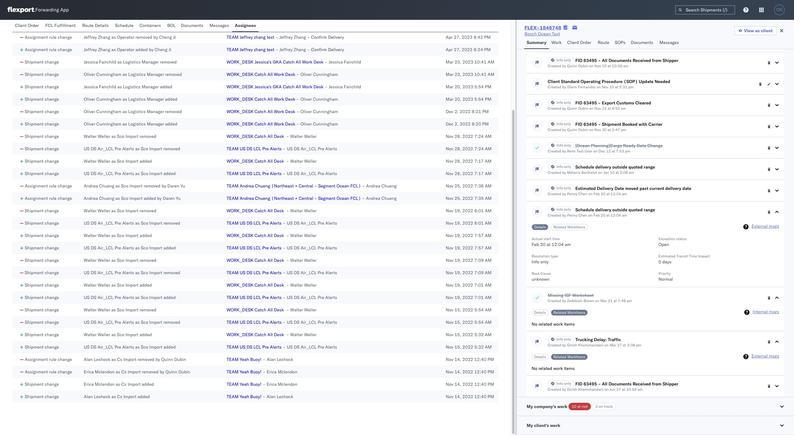 Task type: vqa. For each thing, say whether or not it's contained in the screenshot.


Task type: describe. For each thing, give the bounding box(es) containing it.
team us ds lcl pre alerts - us ds air_lcl pre alerts for nov 15, 2022 5:54 am
[[227, 320, 337, 326]]

my company's work
[[527, 404, 568, 410]]

flexport. image
[[7, 7, 35, 13]]

customs
[[617, 100, 635, 106]]

2:47
[[612, 128, 620, 132]]

work_desk catch all desk - walter weller for nov 19, 2022 7:57 am
[[227, 233, 317, 239]]

6 shipment change from the top
[[25, 121, 59, 127]]

7 team from the top
[[227, 221, 239, 226]]

bol
[[167, 23, 176, 28]]

11 created from the top
[[548, 388, 562, 392]]

past
[[640, 186, 649, 192]]

documents right sops button
[[631, 40, 654, 45]]

2023 for jeffrey zhang as operator removed by cheng ji
[[462, 34, 473, 40]]

operating
[[581, 79, 601, 84]]

work_desk catch all desk - walter weller for nov 15, 2022 5:54 am
[[227, 308, 317, 313]]

2:08
[[620, 170, 628, 175]]

0 vertical spatial messages button
[[207, 20, 232, 32]]

2 details button from the top
[[532, 310, 549, 316]]

12 shipment change from the top
[[25, 221, 59, 226]]

10 shipment change from the top
[[25, 171, 59, 177]]

cleared
[[636, 100, 652, 106]]

Search Shipments (/) text field
[[676, 5, 736, 15]]

21
[[608, 299, 613, 304]]

cause
[[541, 272, 552, 276]]

no related work items for internal msgs
[[532, 322, 575, 327]]

catch for nov 19, 2022 7:57 am
[[255, 233, 267, 239]]

outside for 12:04
[[613, 207, 628, 213]]

1 shipment change from the top
[[25, 59, 59, 65]]

client's
[[534, 423, 549, 429]]

created by quinn dubin on nov 30 at 2:47 pm
[[548, 128, 627, 132]]

needed
[[655, 79, 671, 84]]

priority
[[659, 272, 671, 276]]

walter weller as sco import removed for nov 28, 2022 7:24 am
[[84, 134, 156, 139]]

outside for 2:08
[[613, 165, 628, 170]]

2 omkar from the left
[[165, 22, 178, 28]]

5 team from the top
[[227, 183, 239, 189]]

2 related workitems from the top
[[554, 311, 586, 315]]

jeffrey zhang as operator removed by cheng ji
[[84, 34, 176, 40]]

10 created from the top
[[548, 343, 562, 348]]

schedule inside button
[[115, 23, 134, 28]]

3 5:54 from the top
[[475, 308, 484, 313]]

7 info only from the top
[[557, 207, 572, 212]]

nov 14, 2022 12:40 pm for alan leshock as cs import added
[[446, 395, 494, 400]]

us ds air_lcl pre alerts as sco import removed for nov 19, 2022 8:01 am
[[84, 221, 180, 226]]

fid for 15
[[576, 100, 583, 106]]

work button
[[549, 37, 565, 49]]

0 vertical spatial client order button
[[12, 20, 43, 32]]

schedule delivery outside quoted range for 2:08
[[576, 165, 656, 170]]

13 work_desk from the top
[[227, 308, 254, 313]]

details for created by girish khemchandani on mar 27 at 3:38 pm
[[535, 355, 546, 360]]

apr 27, 2023 8:42 pm
[[446, 34, 491, 40]]

my client's work
[[527, 423, 561, 429]]

reassigned
[[137, 22, 158, 28]]

app
[[60, 7, 69, 13]]

team us ds lcl pre alerts - us ds air_lcl pre alerts for nov 28, 2022 7:24 am
[[227, 146, 337, 152]]

0 horizontal spatial documents button
[[178, 20, 207, 32]]

27 for -
[[617, 388, 621, 392]]

start
[[544, 237, 552, 242]]

1 omkar from the left
[[84, 22, 97, 28]]

buoy! for alan leshock as cs import added
[[250, 395, 262, 400]]

4 created from the top
[[548, 128, 562, 132]]

11 work_desk from the top
[[227, 258, 254, 264]]

yu for andrea chueng as sco import added by daren yu
[[176, 196, 181, 201]]

type
[[551, 254, 558, 259]]

carrier
[[649, 122, 663, 127]]

nov 25, 2022 7:35 am
[[446, 196, 492, 201]]

workitems for trucking
[[568, 355, 586, 360]]

work_desk catch all work desk - oliver cunningham for dec 2, 2022 8:21 pm
[[227, 109, 338, 115]]

23 shipment change from the top
[[25, 382, 59, 388]]

segment for nov 25, 2022 7:36 am
[[318, 183, 336, 189]]

omkar savant as operator reassigned by omkar savant
[[84, 22, 193, 28]]

ji for jeffrey zhang as operator removed by cheng ji
[[173, 34, 176, 40]]

8 created from the top
[[548, 213, 562, 218]]

team us ds lcl pre alerts - us ds air_lcl pre alerts for nov 19, 2022 7:57 am
[[227, 246, 337, 251]]

assignment for andrea chueng as sco import removed by daren yu
[[25, 183, 48, 189]]

2 on track
[[596, 405, 613, 409]]

1 vertical spatial client
[[568, 40, 579, 45]]

oliver cunningham as logistics manager added for dec 2, 2022 8:20 pm
[[84, 121, 178, 127]]

all for nov 19, 2022 7:57 am
[[268, 233, 273, 239]]

at inside client standard operating procedure (sop) update needed created by glenn fernandez on nov 10 at 5:31 pm
[[615, 85, 619, 89]]

buoy! for erica mclendon as cs import removed by quinn dubin
[[250, 370, 262, 375]]

days
[[663, 260, 672, 265]]

route for route details
[[82, 23, 94, 28]]

7 created from the top
[[548, 192, 562, 196]]

catch for nov 28, 2022 7:17 am
[[255, 159, 267, 164]]

root
[[532, 272, 540, 276]]

21 shipment change from the top
[[25, 332, 59, 338]]

8 team from the top
[[227, 246, 239, 251]]

work_desk catch all work desk - oliver cunningham for mar 23, 2023 10:41 am
[[227, 72, 338, 77]]

cs for alan leshock as cs import removed by quinn dubin
[[117, 357, 122, 363]]

2 shipment change from the top
[[25, 72, 59, 77]]

trucking delay: traffic
[[576, 337, 621, 343]]

1 created from the top
[[548, 64, 562, 68]]

12:40 for alan leshock as cs import added
[[475, 395, 487, 400]]

5 19, from the top
[[455, 258, 462, 264]]

5:54 for cunningham
[[475, 97, 484, 102]]

jessica fairchild as logistics manager added
[[84, 84, 172, 90]]

2 vertical spatial dec
[[599, 149, 606, 154]]

work_desk jessica's gka catch all work desk - jessica fairchild for added
[[227, 84, 361, 90]]

jessica's for added
[[255, 84, 272, 90]]

fulfillment
[[54, 23, 76, 28]]

documents up jun at right bottom
[[609, 382, 632, 387]]

internal msgs button
[[753, 309, 780, 316]]

9 work_desk from the top
[[227, 208, 254, 214]]

1 info only from the top
[[557, 58, 572, 62]]

17 shipment change from the top
[[25, 283, 59, 288]]

am inside the actual start time feb 20 at 12:04 am
[[565, 242, 571, 248]]

22 shipment change from the top
[[25, 345, 59, 350]]

unknown
[[532, 277, 550, 282]]

assignment rule change for alan leshock as cs import removed by quinn dubin
[[25, 357, 72, 363]]

team yeah buoy! - erica mclendon for erica mclendon as cs import added
[[227, 382, 298, 388]]

quinn for fid 63495 - export customs cleared
[[568, 106, 578, 111]]

test inside the bosch ocean test link
[[552, 31, 560, 37]]

fid for 30
[[576, 122, 583, 127]]

central for andrea chueng as sco import added by daren yu
[[299, 196, 313, 201]]

4 work_desk from the top
[[227, 97, 254, 102]]

5 work_desk from the top
[[227, 109, 254, 115]]

15 shipment change from the top
[[25, 258, 59, 264]]

2 info only from the top
[[557, 100, 572, 105]]

estimated delivery date moved past current delivery date
[[576, 186, 692, 192]]

no related work items for external msgs
[[532, 366, 575, 372]]

7 work_desk from the top
[[227, 134, 254, 139]]

14 work_desk from the top
[[227, 332, 254, 338]]

16 shipment change from the top
[[25, 270, 59, 276]]

confirm for apr 27, 2023 8:24 pm
[[311, 47, 327, 52]]

14 shipment change from the top
[[25, 246, 59, 251]]

7:53
[[617, 149, 625, 154]]

1 savant from the left
[[98, 22, 111, 28]]

lcl for nov 19, 2022 8:01 am
[[254, 221, 261, 226]]

created by quinn dubin on nov 15 at 8:52 am
[[548, 106, 627, 111]]

fcl fulfillment button
[[43, 20, 80, 32]]

walter weller as sco import added for nov 19, 2022 7:01 am
[[84, 283, 152, 288]]

planning]cargo
[[591, 143, 623, 149]]

8:42
[[474, 34, 483, 40]]

nov inside client standard operating procedure (sop) update needed created by glenn fernandez on nov 10 at 5:31 pm
[[602, 85, 609, 89]]

8:52
[[612, 106, 620, 111]]

12 team from the top
[[227, 345, 239, 350]]

delivery for 2:08
[[596, 165, 612, 170]]

trucking
[[576, 337, 593, 343]]

my client's work button
[[517, 417, 795, 436]]

12:40 for erica mclendon as cs import added
[[475, 382, 487, 388]]

4 info only from the top
[[557, 143, 572, 148]]

feb for delivery
[[594, 213, 600, 218]]

1846748
[[540, 25, 562, 31]]

dec for dec 2, 2022 8:20 pm
[[446, 121, 454, 127]]

internal msgs
[[753, 309, 780, 315]]

mar inside missing isf worksheet created by zedekiah brown on mar 21 at 7:46 pm
[[601, 299, 607, 304]]

0 vertical spatial ocean
[[538, 31, 551, 37]]

dec 2, 2022 8:20 pm
[[446, 121, 489, 127]]

by inside client standard operating procedure (sop) update needed created by glenn fernandez on nov 10 at 5:31 pm
[[563, 85, 567, 89]]

team yeah buoy! - erica mclendon for erica mclendon as cs import removed by quinn dubin
[[227, 370, 298, 375]]

1 horizontal spatial test
[[577, 149, 584, 154]]

alan leshock as cs import added
[[84, 395, 150, 400]]

zhang for jeffrey zhang as operator added by cheng ji
[[254, 47, 266, 52]]

flex-
[[525, 25, 540, 31]]

nov 19, 2022 8:01 am for work_desk catch all desk - walter weller
[[446, 208, 492, 214]]

2 related from the top
[[554, 311, 567, 315]]

internal
[[753, 309, 768, 315]]

msgs inside button
[[770, 309, 780, 315]]

2 savant from the left
[[179, 22, 193, 28]]

[ocean planning]cargo ready date change
[[576, 143, 663, 149]]

order for the rightmost client order button
[[581, 40, 592, 45]]

manual
[[25, 22, 39, 28]]

buoy! for alan leshock as cs import removed by quinn dubin
[[250, 357, 262, 363]]

16 team from the top
[[227, 395, 239, 400]]

fid 63495 - all documents received from shipper for 10:38
[[576, 58, 679, 63]]

15
[[602, 106, 607, 111]]

on inside missing isf worksheet created by zedekiah brown on mar 21 at 7:46 pm
[[596, 299, 600, 304]]

3 work_desk from the top
[[227, 84, 254, 90]]

1 team from the top
[[227, 34, 239, 40]]

9 shipment change from the top
[[25, 159, 59, 164]]

as inside button
[[756, 28, 760, 34]]

2 work_desk from the top
[[227, 72, 254, 77]]

fid for 10
[[576, 58, 583, 63]]

13 shipment change from the top
[[25, 233, 59, 239]]

4 19, from the top
[[455, 246, 462, 251]]

route details button
[[80, 20, 113, 32]]

berthelot
[[582, 170, 598, 175]]

view as client button
[[735, 26, 777, 35]]

change
[[648, 143, 663, 149]]

containers button
[[137, 20, 165, 32]]

on inside client standard operating procedure (sop) update needed created by glenn fernandez on nov 10 at 5:31 pm
[[597, 85, 601, 89]]

7:24 for walter weller
[[475, 134, 484, 139]]

mar 20, 2023 5:54 pm for work_desk catch all work desk - oliver cunningham
[[446, 97, 492, 102]]

4 team from the top
[[227, 171, 239, 177]]

7:35
[[475, 196, 484, 201]]

14 team from the top
[[227, 370, 239, 375]]

15 team from the top
[[227, 382, 239, 388]]

andrea chueng as sco import removed by daren yu
[[84, 183, 185, 189]]

30
[[602, 128, 607, 132]]

team us ds lcl pre alerts - us ds air_lcl pre alerts for nov 28, 2022 7:17 am
[[227, 171, 337, 177]]

buoy! for erica mclendon as cs import added
[[250, 382, 262, 388]]

info inside 'resolution type info only'
[[532, 260, 540, 265]]

nov 19, 2022 7:01 am for work_desk catch all desk - walter weller
[[446, 283, 492, 288]]

10 team from the top
[[227, 295, 239, 301]]

1 horizontal spatial client order button
[[565, 37, 596, 49]]

11 shipment change from the top
[[25, 208, 59, 214]]

lcl for nov 15, 2022 5:54 am
[[254, 320, 261, 326]]

1 vertical spatial date
[[615, 186, 625, 192]]

procedure
[[602, 79, 623, 84]]

9 info only from the top
[[557, 382, 572, 386]]

10 at risk
[[572, 405, 588, 409]]

external for schedule delivery outside quoted range
[[752, 224, 768, 229]]

5:31
[[620, 85, 628, 89]]

3 info only from the top
[[557, 122, 572, 126]]

coordination(2)
[[244, 22, 278, 28]]

rule for andrea chueng as sco import added by daren yu
[[49, 196, 57, 201]]

oliver cunningham as logistics manager removed for mar 23, 2023 10:41 am
[[84, 72, 182, 77]]

6 team from the top
[[227, 196, 239, 201]]

19 shipment change from the top
[[25, 308, 59, 313]]

8:21
[[472, 109, 481, 115]]

8 work_desk from the top
[[227, 159, 254, 164]]

daren for andrea chueng as sco import added by daren yu
[[163, 196, 175, 201]]

2 19, from the top
[[455, 221, 462, 226]]

10 work_desk from the top
[[227, 233, 254, 239]]

assignees button
[[232, 20, 259, 32]]

pm inside client standard operating procedure (sop) update needed created by glenn fernandez on nov 10 at 5:31 pm
[[629, 85, 634, 89]]

flex-1846748
[[525, 25, 562, 31]]

root cause unknown
[[532, 272, 552, 282]]

pm down ready
[[626, 149, 631, 154]]

15, for us ds air_lcl pre alerts as sco import added
[[455, 345, 462, 350]]

with
[[639, 122, 648, 127]]

work inside work button
[[552, 40, 562, 45]]

24 shipment change from the top
[[25, 395, 59, 400]]

20 shipment change from the top
[[25, 320, 59, 326]]

15, for walter weller as sco import added
[[455, 332, 462, 338]]

created by mélanie berthelot on jan 10 at 2:08 am
[[548, 170, 634, 175]]

9 team from the top
[[227, 270, 239, 276]]

operator for reassigned
[[118, 22, 136, 28]]

assignment for alan leshock as cs import removed by quinn dubin
[[25, 357, 48, 363]]

us ds air_lcl pre alerts as sco import added for nov 15, 2022 5:32 am
[[84, 345, 176, 350]]

1 19, from the top
[[455, 208, 462, 214]]

estimated transit time impact 0 days
[[659, 254, 710, 265]]

workitems for schedule
[[568, 225, 586, 230]]

6 19, from the top
[[455, 270, 462, 276]]

schedule button
[[113, 20, 137, 32]]

client standard operating procedure (sop) update needed created by glenn fernandez on nov 10 at 5:31 pm
[[548, 79, 671, 89]]

7:17 for us ds air_lcl pre alerts
[[475, 171, 484, 177]]

6 info only from the top
[[557, 186, 572, 191]]

assignment rule change for erica mclendon as cs import removed by quinn dubin
[[25, 370, 72, 375]]

10:58
[[627, 388, 637, 392]]

msgs for schedule delivery outside quoted range
[[770, 224, 780, 229]]

1 horizontal spatial messages
[[660, 40, 680, 45]]

5 shipment change from the top
[[25, 109, 59, 115]]

work_desk jessica's gka catch all work desk - jessica fairchild for removed
[[227, 59, 361, 65]]

7 shipment change from the top
[[25, 134, 59, 139]]

from for created by girish khemchandani on jun 27 at 10:58 am
[[653, 382, 662, 387]]

related workitems button for trucking
[[551, 354, 588, 361]]

documents right bol button
[[181, 23, 203, 28]]

worksheet
[[573, 293, 594, 299]]

8 19, from the top
[[455, 295, 462, 301]]

5 created from the top
[[548, 149, 562, 154]]

6 created from the top
[[548, 170, 562, 175]]

current
[[650, 186, 665, 192]]

12
[[607, 149, 611, 154]]

fid 63495 - export customs cleared
[[576, 100, 652, 106]]

2 workitems from the top
[[568, 311, 586, 315]]

3 shipment change from the top
[[25, 84, 59, 90]]

rule for jeffrey zhang as operator added by cheng ji
[[49, 47, 57, 52]]

date
[[683, 186, 692, 192]]

related for trucking delay: traffic
[[554, 355, 567, 360]]

msgs for trucking delay: traffic
[[770, 354, 780, 359]]

details button for trucking delay: traffic
[[532, 354, 549, 361]]

8:24
[[474, 47, 483, 52]]

standard
[[561, 79, 580, 84]]

6 work_desk from the top
[[227, 121, 254, 127]]

time
[[690, 254, 698, 259]]

1 horizontal spatial date
[[637, 143, 647, 149]]

18 shipment change from the top
[[25, 295, 59, 301]]

catch for dec 2, 2022 8:20 pm
[[255, 121, 267, 127]]

mar 23, 2023 10:41 am for work_desk jessica's gka catch all work desk - jessica fairchild
[[446, 59, 495, 65]]

exception
[[659, 237, 676, 242]]

7:09 for us ds air_lcl pre alerts
[[475, 270, 484, 276]]



Task type: locate. For each thing, give the bounding box(es) containing it.
1 vertical spatial quoted
[[629, 207, 643, 213]]

fid 63495 - all documents received from shipper for 10:58
[[576, 382, 679, 387]]

12:04 inside the actual start time feb 20 at 12:04 am
[[552, 242, 564, 248]]

dubin
[[579, 64, 589, 68], [579, 106, 589, 111], [579, 128, 589, 132], [174, 357, 186, 363], [179, 370, 190, 375]]

work_desk catch all desk - walter weller for nov 19, 2022 8:01 am
[[227, 208, 317, 214]]

2 my from the top
[[527, 423, 533, 429]]

1 vertical spatial operator
[[117, 34, 134, 40]]

6 assignment rule change from the top
[[25, 370, 72, 375]]

0 vertical spatial segment
[[318, 183, 336, 189]]

7 lcl from the top
[[254, 320, 261, 326]]

team andrea chueng (northeast + central - segment ocean fcl) - andrea chueng
[[227, 183, 397, 189], [227, 196, 397, 201]]

2 walter weller as sco import removed from the top
[[84, 208, 156, 214]]

oliver cunningham as logistics manager added
[[84, 97, 178, 102], [84, 121, 178, 127]]

related workitems button down zedekiah
[[551, 310, 588, 316]]

at inside the actual start time feb 20 at 12:04 am
[[547, 242, 551, 248]]

2 gka from the top
[[273, 84, 282, 90]]

received up 10:58
[[633, 382, 651, 387]]

update
[[639, 79, 654, 84]]

1 vertical spatial no
[[532, 366, 538, 372]]

4 us ds air_lcl pre alerts as sco import removed from the top
[[84, 320, 180, 326]]

info only up my company's work on the bottom right
[[557, 382, 572, 386]]

1 vertical spatial created by penny chen on feb 20 at 12:04 am
[[548, 213, 628, 218]]

2
[[596, 405, 598, 409]]

0 vertical spatial zhang
[[254, 34, 266, 40]]

pm inside missing isf worksheet created by zedekiah brown on mar 21 at 7:46 pm
[[627, 299, 633, 304]]

my left "company's"
[[527, 404, 533, 410]]

1 15, from the top
[[455, 308, 462, 313]]

my left client's at right
[[527, 423, 533, 429]]

7:01 for us ds air_lcl pre alerts
[[475, 295, 484, 301]]

7:01
[[475, 283, 484, 288], [475, 295, 484, 301]]

(northeast
[[272, 183, 294, 189], [272, 196, 294, 201]]

us ds air_lcl pre alerts as sco import removed for nov 15, 2022 5:54 am
[[84, 320, 180, 326]]

client order for the rightmost client order button
[[568, 40, 592, 45]]

created inside client standard operating procedure (sop) update needed created by glenn fernandez on nov 10 at 5:31 pm
[[548, 85, 562, 89]]

delivery coordination(2)
[[227, 22, 278, 28]]

1 related workitems button from the top
[[551, 224, 588, 231]]

details for created by penny chen on feb 20 at 12:04 am
[[535, 225, 546, 230]]

1 + from the top
[[295, 183, 298, 189]]

2023
[[462, 34, 473, 40], [462, 47, 473, 52], [463, 59, 474, 65], [463, 72, 474, 77], [463, 84, 474, 90], [463, 97, 474, 102]]

63495 up created by quinn dubin on nov 10 at 10:38 am
[[584, 58, 597, 63]]

0 vertical spatial 23,
[[455, 59, 462, 65]]

10 down the procedure
[[610, 85, 615, 89]]

assignment for andrea chueng as sco import added by daren yu
[[25, 196, 48, 201]]

27 right jun at right bottom
[[617, 388, 621, 392]]

1 vertical spatial client order button
[[565, 37, 596, 49]]

2 vertical spatial 20
[[541, 242, 546, 248]]

penny for schedule
[[568, 213, 578, 218]]

63495 for 30
[[584, 122, 597, 127]]

route right fulfillment
[[82, 23, 94, 28]]

4 shipment change from the top
[[25, 97, 59, 102]]

6 assignment from the top
[[25, 370, 48, 375]]

2 vertical spatial client
[[548, 79, 560, 84]]

12 work_desk from the top
[[227, 283, 254, 288]]

external msgs button for schedule delivery outside quoted range
[[752, 224, 780, 230]]

manager
[[142, 59, 159, 65], [147, 72, 164, 77], [142, 84, 159, 90], [147, 97, 164, 102], [147, 109, 164, 115], [147, 121, 164, 127]]

apr up apr 27, 2023 8:24 pm
[[446, 34, 453, 40]]

by inside missing isf worksheet created by zedekiah brown on mar 21 at 7:46 pm
[[563, 299, 567, 304]]

weller
[[98, 134, 110, 139], [304, 134, 317, 139], [98, 159, 110, 164], [304, 159, 317, 164], [98, 208, 110, 214], [304, 208, 317, 214], [98, 233, 110, 239], [304, 233, 317, 239], [98, 258, 110, 264], [304, 258, 317, 264], [98, 283, 110, 288], [304, 283, 317, 288], [98, 308, 110, 313], [304, 308, 317, 313], [98, 332, 110, 338], [304, 332, 317, 338]]

8 shipment change from the top
[[25, 146, 59, 152]]

related workitems down zedekiah
[[554, 311, 586, 315]]

info
[[557, 58, 563, 62], [557, 100, 563, 105], [557, 122, 563, 126], [557, 143, 563, 148], [557, 165, 563, 169], [557, 186, 563, 191], [557, 207, 563, 212], [532, 260, 540, 265], [557, 337, 563, 342], [557, 382, 563, 386]]

20 inside the actual start time feb 20 at 12:04 am
[[541, 242, 546, 248]]

cheng for jeffrey zhang as operator added by cheng ji
[[155, 47, 168, 52]]

5 info only from the top
[[557, 165, 572, 169]]

oliver cunningham as logistics manager removed down jessica fairchild as logistics manager removed
[[84, 72, 182, 77]]

2 related workitems button from the top
[[551, 310, 588, 316]]

3 related from the top
[[554, 355, 567, 360]]

0 vertical spatial yu
[[180, 183, 185, 189]]

workitems
[[568, 225, 586, 230], [568, 311, 586, 315], [568, 355, 586, 360]]

3:38
[[628, 343, 636, 348]]

1 vertical spatial yu
[[176, 196, 181, 201]]

os button
[[773, 3, 787, 17]]

nov 19, 2022 7:57 am for work_desk catch all desk - walter weller
[[446, 233, 492, 239]]

7:24 for us ds air_lcl pre alerts
[[475, 146, 484, 152]]

2 rule from the top
[[49, 47, 57, 52]]

3 14, from the top
[[455, 382, 462, 388]]

27, down apr 27, 2023 8:42 pm
[[454, 47, 461, 52]]

10:41
[[475, 59, 487, 65], [475, 72, 487, 77]]

1 vertical spatial 20,
[[455, 97, 462, 102]]

1 vertical spatial 7:24
[[475, 146, 484, 152]]

work_desk catch all work desk - oliver cunningham
[[227, 72, 338, 77], [227, 97, 338, 102], [227, 109, 338, 115], [227, 121, 338, 127]]

pm right 7:46
[[627, 299, 633, 304]]

order left fcl
[[28, 23, 39, 28]]

3 12:40 from the top
[[475, 382, 487, 388]]

1 segment from the top
[[318, 183, 336, 189]]

desk
[[314, 59, 324, 65], [285, 72, 295, 77], [314, 84, 324, 90], [285, 97, 295, 102], [285, 109, 295, 115], [285, 121, 295, 127], [274, 134, 284, 139], [274, 159, 284, 164], [274, 208, 284, 214], [274, 233, 284, 239], [274, 258, 284, 264], [274, 283, 284, 288], [274, 308, 284, 313], [274, 332, 284, 338]]

schedule delivery outside quoted range up 2:08
[[576, 165, 656, 170]]

delivery for 12:04
[[596, 207, 612, 213]]

4 work_desk catch all work desk - oliver cunningham from the top
[[227, 121, 338, 127]]

5:32 for walter weller
[[475, 332, 484, 338]]

0 vertical spatial messages
[[210, 23, 229, 28]]

client order down flexport. image
[[15, 23, 39, 28]]

2, down dec 2, 2022 8:21 pm
[[455, 121, 459, 127]]

7:36
[[475, 183, 484, 189]]

external
[[752, 224, 768, 229], [752, 354, 768, 359]]

dec left 12
[[599, 149, 606, 154]]

2 nov 19, 2022 7:01 am from the top
[[446, 295, 492, 301]]

fcl)
[[351, 183, 361, 189], [351, 196, 361, 201]]

0 vertical spatial daren
[[167, 183, 179, 189]]

fid 63495 - shipment booked with carrier
[[576, 122, 663, 127]]

chen for estimated
[[579, 192, 588, 196]]

1 mar 20, 2023 5:54 pm from the top
[[446, 84, 492, 90]]

1 vertical spatial received
[[633, 382, 651, 387]]

all for nov 19, 2022 7:01 am
[[268, 283, 273, 288]]

1 related from the top
[[539, 322, 553, 327]]

assignment
[[25, 34, 48, 40], [25, 47, 48, 52], [25, 183, 48, 189], [25, 196, 48, 201], [25, 357, 48, 363], [25, 370, 48, 375]]

workitems down zedekiah
[[568, 311, 586, 315]]

[ocean
[[576, 143, 590, 149]]

all for mar 23, 2023 10:41 am
[[268, 72, 273, 77]]

pm down fid 63495 - shipment booked with carrier
[[621, 128, 627, 132]]

0 vertical spatial work_desk jessica's gka catch all work desk - jessica fairchild
[[227, 59, 361, 65]]

28, for us ds air_lcl pre alerts as sco import added
[[455, 171, 462, 177]]

walter weller as sco import added
[[84, 159, 152, 164], [84, 233, 152, 239], [84, 283, 152, 288], [84, 332, 152, 338]]

4 assignment from the top
[[25, 196, 48, 201]]

(sop)
[[624, 79, 638, 84]]

lcl for nov 19, 2022 7:01 am
[[254, 295, 261, 301]]

2 8:01 from the top
[[475, 221, 484, 226]]

date left moved at the right
[[615, 186, 625, 192]]

route button
[[596, 37, 613, 49]]

28,
[[455, 134, 462, 139], [455, 146, 462, 152], [455, 159, 462, 164], [455, 171, 462, 177]]

1 10:41 from the top
[[475, 59, 487, 65]]

operator down jeffrey zhang as operator removed by cheng ji
[[117, 47, 134, 52]]

0 vertical spatial nov 19, 2022 7:09 am
[[446, 258, 492, 264]]

exception status open
[[659, 237, 687, 248]]

info only up mélanie
[[557, 165, 572, 169]]

1 vertical spatial external msgs button
[[752, 354, 780, 360]]

details button
[[532, 224, 549, 231], [532, 310, 549, 316], [532, 354, 549, 361]]

client right work button
[[568, 40, 579, 45]]

1 vertical spatial order
[[581, 40, 592, 45]]

external for trucking delay: traffic
[[752, 354, 768, 359]]

time
[[553, 237, 560, 242]]

0 horizontal spatial date
[[615, 186, 625, 192]]

+ for andrea chueng as sco import added by daren yu
[[295, 196, 298, 201]]

fid 63495 - all documents received from shipper up 10:58
[[576, 382, 679, 387]]

6 team us ds lcl pre alerts - us ds air_lcl pre alerts from the top
[[227, 295, 337, 301]]

1 fid 63495 - all documents received from shipper from the top
[[576, 58, 679, 63]]

apr 27, 2023 8:24 pm
[[446, 47, 491, 52]]

catch for nov 28, 2022 7:24 am
[[255, 134, 267, 139]]

shipper
[[663, 58, 679, 63], [663, 382, 679, 387]]

client
[[15, 23, 27, 28], [568, 40, 579, 45], [548, 79, 560, 84]]

oliver cunningham as logistics manager removed down jessica fairchild as logistics manager added
[[84, 109, 182, 115]]

7:01 for walter weller
[[475, 283, 484, 288]]

oliver cunningham as logistics manager removed
[[84, 72, 182, 77], [84, 109, 182, 115]]

created by penny chen on feb 20 at 12:04 am for estimated
[[548, 192, 628, 196]]

feb
[[594, 192, 600, 196], [594, 213, 600, 218], [532, 242, 539, 248]]

all for dec 2, 2022 8:20 pm
[[268, 121, 273, 127]]

outside down moved at the right
[[613, 207, 628, 213]]

estimated up 'days'
[[659, 254, 676, 259]]

all
[[602, 58, 608, 63], [296, 59, 301, 65], [268, 72, 273, 77], [296, 84, 301, 90], [268, 97, 273, 102], [268, 109, 273, 115], [268, 121, 273, 127], [268, 134, 273, 139], [268, 159, 273, 164], [268, 208, 273, 214], [268, 233, 273, 239], [268, 258, 273, 264], [268, 283, 273, 288], [268, 308, 273, 313], [268, 332, 273, 338], [602, 382, 608, 387]]

mclendon
[[95, 370, 115, 375], [278, 370, 298, 375], [95, 382, 115, 388], [278, 382, 298, 388]]

omkar right fulfillment
[[84, 22, 97, 28]]

0 vertical spatial date
[[637, 143, 647, 149]]

0 vertical spatial central
[[299, 183, 313, 189]]

andrea chueng as sco import added by daren yu
[[84, 196, 181, 201]]

on
[[590, 64, 594, 68], [597, 85, 601, 89], [590, 106, 594, 111], [590, 128, 594, 132], [594, 149, 598, 154], [599, 170, 603, 175], [589, 192, 593, 196], [589, 213, 593, 218], [596, 299, 600, 304], [605, 343, 609, 348], [605, 388, 609, 392], [599, 405, 604, 409]]

fcl fulfillment
[[45, 23, 76, 28]]

segment
[[318, 183, 336, 189], [318, 196, 336, 201]]

pm right "3:38"
[[637, 343, 642, 348]]

1 vertical spatial delivery
[[666, 186, 682, 192]]

2023 for oliver cunningham as logistics manager added
[[463, 97, 474, 102]]

catch for nov 19, 2022 7:09 am
[[255, 258, 267, 264]]

2 27, from the top
[[454, 47, 461, 52]]

0 vertical spatial khemchandani
[[579, 343, 604, 348]]

10:38
[[612, 64, 623, 68]]

export
[[602, 100, 616, 106]]

8 team us ds lcl pre alerts - us ds air_lcl pre alerts from the top
[[227, 345, 337, 350]]

2 25, from the top
[[455, 196, 462, 201]]

0 horizontal spatial client order
[[15, 23, 39, 28]]

3 19, from the top
[[455, 233, 462, 239]]

cs down erica mclendon as cs import added
[[117, 395, 122, 400]]

1 horizontal spatial client order
[[568, 40, 592, 45]]

quoted down estimated delivery date moved past current delivery date
[[629, 207, 643, 213]]

jessica's
[[255, 59, 272, 65], [255, 84, 272, 90]]

0 vertical spatial 27,
[[454, 34, 461, 40]]

2 28, from the top
[[455, 146, 462, 152]]

1 vertical spatial range
[[644, 207, 656, 213]]

related for internal msgs
[[539, 322, 553, 327]]

10 left 10:38 on the top right of page
[[602, 64, 607, 68]]

1 gka from the top
[[273, 59, 282, 65]]

10 left risk
[[572, 405, 577, 409]]

11 team from the top
[[227, 320, 239, 326]]

khemchandani for 63495
[[579, 388, 604, 392]]

1 vertical spatial team jeffrey zhang test - jeffrey zhang - confirm delivery
[[227, 47, 344, 52]]

2 vertical spatial operator
[[117, 47, 134, 52]]

2 quoted from the top
[[629, 207, 643, 213]]

5 team us ds lcl pre alerts - us ds air_lcl pre alerts from the top
[[227, 270, 337, 276]]

range for created by penny chen on feb 20 at 12:04 am
[[644, 207, 656, 213]]

created by remi test user on dec 12 at 7:53 pm
[[548, 149, 631, 154]]

route inside button
[[82, 23, 94, 28]]

25, down nov 25, 2022 7:36 am
[[455, 196, 462, 201]]

0 vertical spatial team andrea chueng (northeast + central - segment ocean fcl) - andrea chueng
[[227, 183, 397, 189]]

0 vertical spatial fcl)
[[351, 183, 361, 189]]

3 yeah from the top
[[240, 382, 249, 388]]

0 vertical spatial confirm
[[311, 34, 327, 40]]

1 schedule delivery outside quoted range from the top
[[576, 165, 656, 170]]

3 created from the top
[[548, 106, 562, 111]]

external msgs button for trucking delay: traffic
[[752, 354, 780, 360]]

0 vertical spatial details button
[[532, 224, 549, 231]]

0 vertical spatial client order
[[15, 23, 39, 28]]

dec down dec 2, 2022 8:21 pm
[[446, 121, 454, 127]]

client inside client standard operating procedure (sop) update needed created by glenn fernandez on nov 10 at 5:31 pm
[[548, 79, 560, 84]]

feb inside the actual start time feb 20 at 12:04 am
[[532, 242, 539, 248]]

1 vertical spatial msgs
[[770, 309, 780, 315]]

0 vertical spatial penny
[[568, 192, 578, 196]]

13 team from the top
[[227, 357, 239, 363]]

estimated down the 'berthelot'
[[576, 186, 596, 192]]

at inside missing isf worksheet created by zedekiah brown on mar 21 at 7:46 pm
[[614, 299, 617, 304]]

8 info only from the top
[[557, 337, 572, 342]]

info only down work button
[[557, 58, 572, 62]]

nov 28, 2022 7:17 am for work_desk catch all desk - walter weller
[[446, 159, 492, 164]]

0 horizontal spatial omkar
[[84, 22, 97, 28]]

fid up 'created by girish khemchandani on jun 27 at 10:58 am' at the right of page
[[576, 382, 583, 387]]

schedule delivery outside quoted range
[[576, 165, 656, 170], [576, 207, 656, 213]]

nov 15, 2022 5:54 am
[[446, 308, 492, 313], [446, 320, 492, 326]]

test down '[ocean'
[[577, 149, 584, 154]]

1 vertical spatial 8:01
[[475, 221, 484, 226]]

summary button
[[525, 37, 549, 49]]

savant right bol button
[[179, 22, 193, 28]]

2 20, from the top
[[455, 97, 462, 102]]

yeah for erica mclendon as cs import removed by quinn dubin
[[240, 370, 249, 375]]

walter weller as sco import removed
[[84, 134, 156, 139], [84, 208, 156, 214], [84, 258, 156, 264], [84, 308, 156, 313]]

0 horizontal spatial messages
[[210, 23, 229, 28]]

0 vertical spatial 8:01
[[475, 208, 484, 214]]

0 vertical spatial (northeast
[[272, 183, 294, 189]]

received up update
[[633, 58, 651, 63]]

4 fid from the top
[[576, 382, 583, 387]]

shipment
[[25, 59, 44, 65], [25, 72, 44, 77], [25, 84, 44, 90], [25, 97, 44, 102], [25, 109, 44, 115], [25, 121, 44, 127], [602, 122, 622, 127], [25, 134, 44, 139], [25, 146, 44, 152], [25, 159, 44, 164], [25, 171, 44, 177], [25, 208, 44, 214], [25, 221, 44, 226], [25, 233, 44, 239], [25, 246, 44, 251], [25, 258, 44, 264], [25, 270, 44, 276], [25, 283, 44, 288], [25, 295, 44, 301], [25, 308, 44, 313], [25, 320, 44, 326], [25, 332, 44, 338], [25, 345, 44, 350], [25, 382, 44, 388], [25, 395, 44, 400]]

info only down glenn
[[557, 100, 572, 105]]

1 quoted from the top
[[629, 165, 643, 170]]

63495 up 'created by girish khemchandani on jun 27 at 10:58 am' at the right of page
[[584, 382, 597, 387]]

glenn
[[568, 85, 578, 89]]

1 related from the top
[[554, 225, 567, 230]]

0 vertical spatial mar 23, 2023 10:41 am
[[446, 59, 495, 65]]

1 vertical spatial confirm
[[311, 47, 327, 52]]

1 vertical spatial 27
[[617, 388, 621, 392]]

apr down apr 27, 2023 8:42 pm
[[446, 47, 453, 52]]

rule for andrea chueng as sco import removed by daren yu
[[49, 183, 57, 189]]

2 vertical spatial details button
[[532, 354, 549, 361]]

20, for work_desk catch all work desk - oliver cunningham
[[455, 97, 462, 102]]

mélanie
[[568, 170, 581, 175]]

client order button down flexport. image
[[12, 20, 43, 32]]

client order right work button
[[568, 40, 592, 45]]

client order button
[[12, 20, 43, 32], [565, 37, 596, 49]]

all for dec 2, 2022 8:21 pm
[[268, 109, 273, 115]]

1 28, from the top
[[455, 134, 462, 139]]

ji for jeffrey zhang as operator added by cheng ji
[[169, 47, 172, 52]]

delivery
[[227, 22, 243, 28], [328, 34, 344, 40], [328, 47, 344, 52], [597, 186, 614, 192]]

us ds air_lcl pre alerts as sco import added for nov 19, 2022 7:57 am
[[84, 246, 176, 251]]

1 vertical spatial team yeah buoy! - alan leshock
[[227, 395, 293, 400]]

mar for oliver cunningham as logistics manager removed
[[446, 72, 454, 77]]

client order button up created by quinn dubin on nov 10 at 10:38 am
[[565, 37, 596, 49]]

1 vertical spatial zhang
[[254, 47, 266, 52]]

missing
[[548, 293, 564, 299]]

1 vertical spatial test
[[267, 47, 275, 52]]

4 63495 from the top
[[584, 382, 597, 387]]

1 vertical spatial 12:04
[[611, 213, 621, 218]]

1 penny from the top
[[568, 192, 578, 196]]

2 nov 28, 2022 7:24 am from the top
[[446, 146, 492, 152]]

info only up time
[[557, 207, 572, 212]]

nov 15, 2022 5:54 am for team us ds lcl pre alerts - us ds air_lcl pre alerts
[[446, 320, 492, 326]]

2 created by penny chen on feb 20 at 12:04 am from the top
[[548, 213, 628, 218]]

1 team yeah buoy! - erica mclendon from the top
[[227, 370, 298, 375]]

2 12:40 from the top
[[475, 370, 487, 375]]

2 vertical spatial delivery
[[596, 207, 612, 213]]

1 vertical spatial no related work items
[[532, 366, 575, 372]]

0 vertical spatial related workitems
[[554, 225, 586, 230]]

0 vertical spatial nov 28, 2022 7:17 am
[[446, 159, 492, 164]]

my
[[527, 404, 533, 410], [527, 423, 533, 429]]

1 vertical spatial related
[[539, 366, 553, 372]]

savant left schedule button
[[98, 22, 111, 28]]

logistics
[[123, 59, 141, 65], [128, 72, 146, 77], [123, 84, 141, 90], [128, 97, 146, 102], [128, 109, 146, 115], [128, 121, 146, 127]]

nov 19, 2022 7:01 am for team us ds lcl pre alerts - us ds air_lcl pre alerts
[[446, 295, 492, 301]]

0 vertical spatial mar 20, 2023 5:54 pm
[[446, 84, 492, 90]]

0 vertical spatial team yeah buoy! - erica mclendon
[[227, 370, 298, 375]]

3 work_desk catch all desk - walter weller from the top
[[227, 208, 317, 214]]

1 vertical spatial test
[[577, 149, 584, 154]]

fid 63495 - all documents received from shipper up 10:38 on the top right of page
[[576, 58, 679, 63]]

cs up erica mclendon as cs import added
[[121, 370, 127, 375]]

20 for delivery
[[601, 192, 606, 196]]

1 vertical spatial nov 19, 2022 7:57 am
[[446, 246, 492, 251]]

0 vertical spatial external
[[752, 224, 768, 229]]

3 team from the top
[[227, 146, 239, 152]]

28, for walter weller as sco import added
[[455, 159, 462, 164]]

2023 for oliver cunningham as logistics manager removed
[[463, 72, 474, 77]]

1 nov 28, 2022 7:17 am from the top
[[446, 159, 492, 164]]

order left route 'button'
[[581, 40, 592, 45]]

fid up created by quinn dubin on nov 10 at 10:38 am
[[576, 58, 583, 63]]

cs
[[117, 357, 122, 363], [121, 370, 127, 375], [121, 382, 127, 388], [117, 395, 122, 400]]

cs up alan leshock as cs import added
[[121, 382, 127, 388]]

1 shipper from the top
[[663, 58, 679, 63]]

2 jessica's from the top
[[255, 84, 272, 90]]

1 vertical spatial 7:09
[[475, 270, 484, 276]]

zedekiah
[[568, 299, 583, 304]]

nov 14, 2022 12:40 pm for alan leshock as cs import removed by quinn dubin
[[446, 357, 494, 363]]

details button for schedule delivery outside quoted range
[[532, 224, 549, 231]]

route for route
[[598, 40, 610, 45]]

fcl
[[45, 23, 53, 28]]

fernandez
[[579, 85, 596, 89]]

1 vertical spatial related workitems
[[554, 311, 586, 315]]

ocean for nov 25, 2022 7:36 am
[[337, 183, 350, 189]]

3 fid from the top
[[576, 122, 583, 127]]

date right ready
[[637, 143, 647, 149]]

3 rule from the top
[[49, 183, 57, 189]]

documents button right bol
[[178, 20, 207, 32]]

info only down mélanie
[[557, 186, 572, 191]]

pm down (sop)
[[629, 85, 634, 89]]

0 vertical spatial jessica's
[[255, 59, 272, 65]]

team yeah buoy! - alan leshock for alan leshock as cs import removed by quinn dubin
[[227, 357, 293, 363]]

cheng down containers button
[[155, 47, 168, 52]]

1 vertical spatial daren
[[163, 196, 175, 201]]

yu
[[180, 183, 185, 189], [176, 196, 181, 201]]

range down past
[[644, 207, 656, 213]]

1 vertical spatial 7:17
[[475, 171, 484, 177]]

os
[[777, 7, 783, 12]]

khemchandani for delay:
[[579, 343, 604, 348]]

1 fcl) from the top
[[351, 183, 361, 189]]

cheng down bol button
[[159, 34, 172, 40]]

daren for andrea chueng as sco import removed by daren yu
[[167, 183, 179, 189]]

jessica fairchild as logistics manager removed
[[84, 59, 177, 65]]

nov 19, 2022 7:09 am for team us ds lcl pre alerts - us ds air_lcl pre alerts
[[446, 270, 492, 276]]

related workitems up time
[[554, 225, 586, 230]]

23, for work_desk jessica's gka catch all work desk - jessica fairchild
[[455, 59, 462, 65]]

operator down schedule button
[[117, 34, 134, 40]]

documents up 10:38 on the top right of page
[[609, 58, 632, 63]]

0 vertical spatial order
[[28, 23, 39, 28]]

info only up remi
[[557, 143, 572, 148]]

1 details button from the top
[[532, 224, 549, 231]]

test for jeffrey zhang as operator removed by cheng ji
[[267, 34, 275, 40]]

shipper for created by quinn dubin on nov 10 at 10:38 am
[[663, 58, 679, 63]]

0 horizontal spatial route
[[82, 23, 94, 28]]

4 5:54 from the top
[[475, 320, 484, 326]]

created
[[548, 64, 562, 68], [548, 85, 562, 89], [548, 106, 562, 111], [548, 128, 562, 132], [548, 149, 562, 154], [548, 170, 562, 175], [548, 192, 562, 196], [548, 213, 562, 218], [548, 299, 562, 304], [548, 343, 562, 348], [548, 388, 562, 392]]

1 horizontal spatial documents button
[[629, 37, 657, 49]]

0 vertical spatial apr
[[446, 34, 453, 40]]

client left standard
[[548, 79, 560, 84]]

test down 1846748
[[552, 31, 560, 37]]

dec
[[446, 109, 454, 115], [446, 121, 454, 127], [599, 149, 606, 154]]

created by penny chen on feb 20 at 12:04 am for schedule
[[548, 213, 628, 218]]

1 vertical spatial nov 19, 2022 7:09 am
[[446, 270, 492, 276]]

estimated inside estimated transit time impact 0 days
[[659, 254, 676, 259]]

related workitems button up time
[[551, 224, 588, 231]]

4 12:40 from the top
[[475, 395, 487, 400]]

mar for jessica fairchild as logistics manager added
[[446, 84, 454, 90]]

10 right jan
[[610, 170, 615, 175]]

1 vertical spatial external
[[752, 354, 768, 359]]

2 no related work items from the top
[[532, 366, 575, 372]]

operator up jeffrey zhang as operator removed by cheng ji
[[118, 22, 136, 28]]

range for created by mélanie berthelot on jan 10 at 2:08 am
[[644, 165, 656, 170]]

yeah for alan leshock as cs import removed by quinn dubin
[[240, 357, 249, 363]]

1 vertical spatial 2,
[[455, 121, 459, 127]]

lcl for nov 19, 2022 7:09 am
[[254, 270, 261, 276]]

0 vertical spatial quoted
[[629, 165, 643, 170]]

1 items from the top
[[564, 322, 575, 327]]

work_desk jessica's gka catch all work desk - jessica fairchild
[[227, 59, 361, 65], [227, 84, 361, 90]]

2 7:09 from the top
[[475, 270, 484, 276]]

dec up dec 2, 2022 8:20 pm
[[446, 109, 454, 115]]

erica mclendon as cs import added
[[84, 382, 154, 388]]

info only
[[557, 58, 572, 62], [557, 100, 572, 105], [557, 122, 572, 126], [557, 143, 572, 148], [557, 165, 572, 169], [557, 186, 572, 191], [557, 207, 572, 212], [557, 337, 572, 342], [557, 382, 572, 386]]

assignment rule change for andrea chueng as sco import removed by daren yu
[[25, 183, 72, 189]]

quoted up estimated delivery date moved past current delivery date
[[629, 165, 643, 170]]

girish down trucking
[[568, 343, 578, 348]]

0 vertical spatial operator
[[118, 22, 136, 28]]

1 vertical spatial documents button
[[629, 37, 657, 49]]

2 nov 15, 2022 5:32 am from the top
[[446, 345, 492, 350]]

my inside button
[[527, 423, 533, 429]]

forwarding app link
[[7, 7, 69, 13]]

khemchandani down trucking
[[579, 343, 604, 348]]

khemchandani up 2
[[579, 388, 604, 392]]

1 horizontal spatial estimated
[[659, 254, 676, 259]]

nov 14, 2022 12:40 pm for erica mclendon as cs import removed by quinn dubin
[[446, 370, 494, 375]]

dec for dec 2, 2022 8:21 pm
[[446, 109, 454, 115]]

1 us ds air_lcl pre alerts as sco import removed from the top
[[84, 146, 180, 152]]

team jeffrey zhang test - jeffrey zhang - confirm delivery for jeffrey zhang as operator removed by cheng ji
[[227, 34, 344, 40]]

by
[[159, 22, 164, 28], [154, 34, 158, 40], [149, 47, 154, 52], [563, 64, 567, 68], [563, 85, 567, 89], [563, 106, 567, 111], [563, 128, 567, 132], [563, 149, 567, 154], [563, 170, 567, 175], [162, 183, 166, 189], [563, 192, 567, 196], [157, 196, 162, 201], [563, 213, 567, 218], [563, 299, 567, 304], [563, 343, 567, 348], [156, 357, 160, 363], [160, 370, 164, 375], [563, 388, 567, 392]]

1 test from the top
[[267, 34, 275, 40]]

bosch ocean test
[[525, 31, 560, 37]]

test
[[267, 34, 275, 40], [267, 47, 275, 52]]

0 vertical spatial my
[[527, 404, 533, 410]]

nov 19, 2022 7:01 am
[[446, 283, 492, 288], [446, 295, 492, 301]]

cheng for jeffrey zhang as operator removed by cheng ji
[[159, 34, 172, 40]]

7:17
[[475, 159, 484, 164], [475, 171, 484, 177]]

workitems down trucking
[[568, 355, 586, 360]]

test for jeffrey zhang as operator added by cheng ji
[[267, 47, 275, 52]]

resolution type info only
[[532, 254, 558, 265]]

0 horizontal spatial client
[[15, 23, 27, 28]]

63495 for 27
[[584, 382, 597, 387]]

forwarding app
[[35, 7, 69, 13]]

27 down traffic
[[618, 343, 622, 348]]

related workitems down trucking
[[554, 355, 586, 360]]

10:41 for oliver cunningham
[[475, 72, 487, 77]]

1 vertical spatial nov 19, 2022 8:01 am
[[446, 221, 492, 226]]

2 mar 20, 2023 5:54 pm from the top
[[446, 97, 492, 102]]

fid up created by quinn dubin on nov 15 at 8:52 am
[[576, 100, 583, 106]]

25, up nov 25, 2022 7:35 am
[[455, 183, 462, 189]]

team yeah buoy! - alan leshock for alan leshock as cs import added
[[227, 395, 293, 400]]

work_desk catch all work desk - oliver cunningham for mar 20, 2023 5:54 pm
[[227, 97, 338, 102]]

created inside missing isf worksheet created by zedekiah brown on mar 21 at 7:46 pm
[[548, 299, 562, 304]]

documents button right the sops
[[629, 37, 657, 49]]

2 team from the top
[[227, 47, 239, 52]]

0 vertical spatial fid 63495 - all documents received from shipper
[[576, 58, 679, 63]]

10:41 for jessica fairchild
[[475, 59, 487, 65]]

1 vertical spatial messages
[[660, 40, 680, 45]]

19,
[[455, 208, 462, 214], [455, 221, 462, 226], [455, 233, 462, 239], [455, 246, 462, 251], [455, 258, 462, 264], [455, 270, 462, 276], [455, 283, 462, 288], [455, 295, 462, 301]]

10 inside client standard operating procedure (sop) update needed created by glenn fernandez on nov 10 at 5:31 pm
[[610, 85, 615, 89]]

assignment rule change
[[25, 34, 72, 40], [25, 47, 72, 52], [25, 183, 72, 189], [25, 196, 72, 201], [25, 357, 72, 363], [25, 370, 72, 375]]

0 vertical spatial range
[[644, 165, 656, 170]]

only inside 'resolution type info only'
[[541, 260, 549, 265]]

1 work_desk from the top
[[227, 59, 254, 65]]

outside up 2:08
[[613, 165, 628, 170]]

2 us ds air_lcl pre alerts as sco import removed from the top
[[84, 221, 180, 226]]

work inside my client's work button
[[550, 423, 561, 429]]

0 vertical spatial no
[[532, 322, 538, 327]]

2, up dec 2, 2022 8:20 pm
[[455, 109, 459, 115]]

pre
[[115, 146, 121, 152], [262, 146, 269, 152], [318, 146, 324, 152], [115, 171, 121, 177], [262, 171, 269, 177], [318, 171, 324, 177], [115, 221, 121, 226], [262, 221, 269, 226], [318, 221, 324, 226], [115, 246, 121, 251], [262, 246, 269, 251], [318, 246, 324, 251], [115, 270, 121, 276], [262, 270, 269, 276], [318, 270, 324, 276], [115, 295, 121, 301], [262, 295, 269, 301], [318, 295, 324, 301], [115, 320, 121, 326], [262, 320, 269, 326], [318, 320, 324, 326], [115, 345, 121, 350], [262, 345, 269, 350], [318, 345, 324, 350]]

1 central from the top
[[299, 183, 313, 189]]

1 lcl from the top
[[254, 146, 261, 152]]

1 vertical spatial 25,
[[455, 196, 462, 201]]

1 vertical spatial related workitems button
[[551, 310, 588, 316]]

cs up erica mclendon as cs import removed by quinn dubin
[[117, 357, 122, 363]]

related workitems button down trucking
[[551, 354, 588, 361]]

27, for apr 27, 2023 8:42 pm
[[454, 34, 461, 40]]

catch for nov 15, 2022 5:32 am
[[255, 332, 267, 338]]

63495 up created by quinn dubin on nov 30 at 2:47 pm
[[584, 122, 597, 127]]

1 work_desk catch all desk - walter weller from the top
[[227, 134, 317, 139]]

actual
[[532, 237, 543, 242]]

1 7:09 from the top
[[475, 258, 484, 264]]

7 19, from the top
[[455, 283, 462, 288]]

0 vertical spatial external msgs
[[752, 224, 780, 229]]

forwarding
[[35, 7, 59, 13]]

1 nov 14, 2022 12:40 pm from the top
[[446, 357, 494, 363]]

1 horizontal spatial messages button
[[657, 37, 683, 49]]

khemchandani
[[579, 343, 604, 348], [579, 388, 604, 392]]

work_desk catch all desk - walter weller for nov 28, 2022 7:24 am
[[227, 134, 317, 139]]

1 vertical spatial 10:41
[[475, 72, 487, 77]]

14, for alan leshock as cs import removed by quinn dubin
[[455, 357, 462, 363]]

info only up created by quinn dubin on nov 30 at 2:47 pm
[[557, 122, 572, 126]]

walter weller as sco import removed for nov 19, 2022 7:09 am
[[84, 258, 156, 264]]

received
[[633, 58, 651, 63], [633, 382, 651, 387]]

oliver cunningham as logistics manager removed for dec 2, 2022 8:21 pm
[[84, 109, 182, 115]]

5:54
[[475, 84, 484, 90], [475, 97, 484, 102], [475, 308, 484, 313], [475, 320, 484, 326]]

related for schedule delivery outside quoted range
[[554, 225, 567, 230]]

14, for erica mclendon as cs import added
[[455, 382, 462, 388]]

12:40 for erica mclendon as cs import removed by quinn dubin
[[475, 370, 487, 375]]

1 walter weller as sco import removed from the top
[[84, 134, 156, 139]]

3 us ds air_lcl pre alerts as sco import added from the top
[[84, 295, 176, 301]]

1 2, from the top
[[455, 109, 459, 115]]

2 horizontal spatial client
[[568, 40, 579, 45]]

2 segment from the top
[[318, 196, 336, 201]]

apr for apr 27, 2023 8:42 pm
[[446, 34, 453, 40]]

15, for walter weller as sco import removed
[[455, 308, 462, 313]]

3 63495 from the top
[[584, 122, 597, 127]]

0 vertical spatial 7:01
[[475, 283, 484, 288]]

1 vertical spatial details button
[[532, 310, 549, 316]]

schedule delivery outside quoted range down moved at the right
[[576, 207, 656, 213]]

erica mclendon as cs import removed by quinn dubin
[[84, 370, 190, 375]]

workitems up the actual start time feb 20 at 12:04 am
[[568, 225, 586, 230]]

omkar right containers button
[[165, 22, 178, 28]]

fcl) for nov 25, 2022 7:36 am
[[351, 183, 361, 189]]

1 vertical spatial related
[[554, 311, 567, 315]]

girish up 10 at risk
[[568, 388, 578, 392]]

route inside 'button'
[[598, 40, 610, 45]]

route left the sops
[[598, 40, 610, 45]]

0 vertical spatial nov 19, 2022 8:01 am
[[446, 208, 492, 214]]

estimated for estimated delivery date moved past current delivery date
[[576, 186, 596, 192]]

fid up created by quinn dubin on nov 30 at 2:47 pm
[[576, 122, 583, 127]]

0 vertical spatial client
[[15, 23, 27, 28]]

info only left trucking
[[557, 337, 572, 342]]



